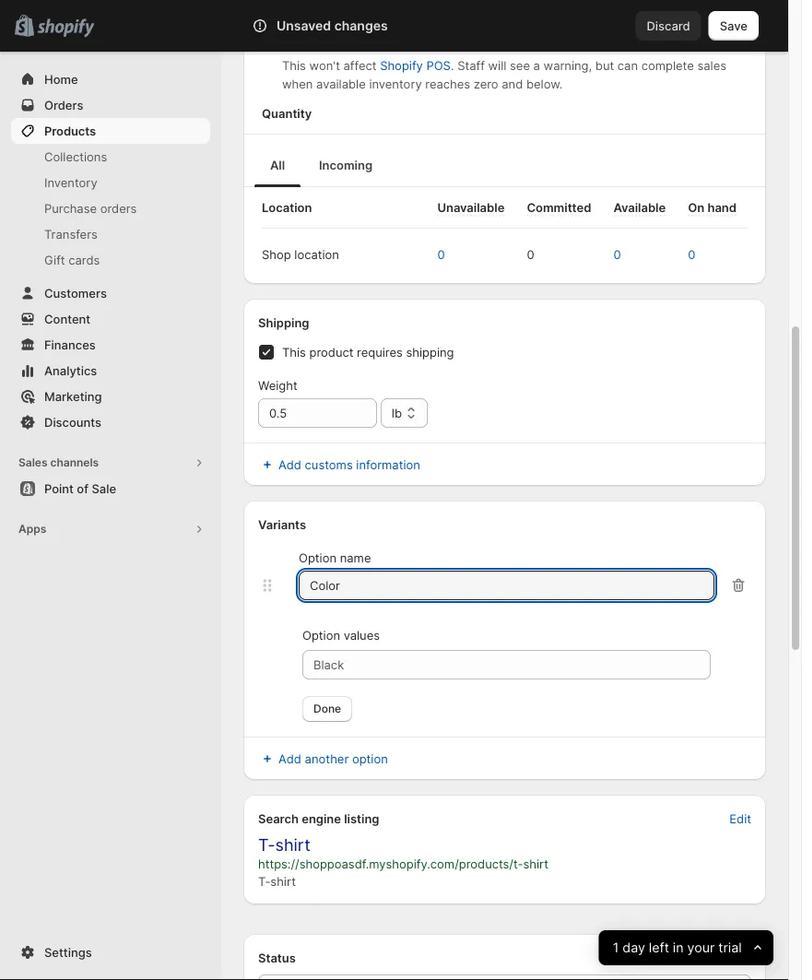 Task type: vqa. For each thing, say whether or not it's contained in the screenshot.
UNSAVED CHANGES
yes



Task type: locate. For each thing, give the bounding box(es) containing it.
add inside add another option button
[[279, 752, 302, 766]]

0 button down on
[[679, 240, 723, 269]]

option for option name
[[299, 551, 337, 565]]

0 down available at the right of page
[[614, 247, 621, 262]]

1 vertical spatial this
[[282, 345, 306, 359]]

shirt
[[275, 835, 311, 856], [523, 857, 549, 871], [271, 874, 296, 889]]

home
[[44, 72, 78, 86]]

2 0 from the left
[[527, 247, 535, 262]]

cards
[[68, 253, 100, 267]]

0 vertical spatial add
[[279, 458, 302, 472]]

1
[[613, 940, 619, 956]]

add for add another option
[[279, 752, 302, 766]]

this product requires shipping
[[282, 345, 454, 359]]

unsaved
[[277, 18, 331, 34]]

1 vertical spatial search
[[258, 812, 299, 826]]

option
[[299, 551, 337, 565], [303, 628, 340, 642]]

of left sale
[[77, 482, 89, 496]]

transfers
[[44, 227, 98, 241]]

add left customs
[[279, 458, 302, 472]]

purchase
[[44, 201, 97, 215]]

discard button
[[636, 11, 702, 41]]

1 vertical spatial of
[[77, 482, 89, 496]]

2 add from the top
[[279, 752, 302, 766]]

track
[[282, 6, 314, 21]]

1 this from the top
[[282, 58, 306, 72]]

0 horizontal spatial of
[[77, 482, 89, 496]]

1 vertical spatial t-
[[258, 874, 271, 889]]

Weight text field
[[258, 398, 377, 428]]

weight
[[258, 378, 298, 392]]

0 vertical spatial this
[[282, 58, 306, 72]]

0
[[438, 247, 445, 262], [527, 247, 535, 262], [614, 247, 621, 262], [688, 247, 696, 262]]

add inside add customs information button
[[279, 458, 302, 472]]

Size text field
[[299, 571, 715, 600]]

tab list
[[251, 142, 759, 187]]

analytics link
[[11, 358, 210, 384]]

of right out
[[432, 36, 444, 50]]

t- down search engine listing at the bottom left of page
[[258, 835, 275, 856]]

track quantity
[[282, 6, 363, 21]]

1 vertical spatial add
[[279, 752, 302, 766]]

orders link
[[11, 92, 210, 118]]

variants
[[258, 517, 306, 532]]

warning,
[[544, 58, 592, 72]]

available
[[614, 200, 666, 214]]

on hand
[[688, 200, 737, 214]]

0 button down available at the right of page
[[605, 240, 649, 269]]

0 vertical spatial search
[[251, 18, 291, 33]]

finances link
[[11, 332, 210, 358]]

zero
[[474, 77, 499, 91]]

values
[[344, 628, 380, 642]]

https://shoppoasdf.myshopify.com/products/t-
[[258, 857, 523, 871]]

option left the name
[[299, 551, 337, 565]]

0 down committed
[[527, 247, 535, 262]]

search inside button
[[251, 18, 291, 33]]

analytics
[[44, 363, 97, 378]]

add left another
[[279, 752, 302, 766]]

option left values
[[303, 628, 340, 642]]

add customs information button
[[247, 452, 763, 478]]

1 0 from the left
[[438, 247, 445, 262]]

left
[[649, 940, 670, 956]]

location
[[295, 247, 339, 262]]

1 add from the top
[[279, 458, 302, 472]]

products link
[[11, 118, 210, 144]]

quantity
[[262, 106, 312, 120]]

0 vertical spatial t-
[[258, 835, 275, 856]]

. staff will see a warning, but can complete sales when available inventory reaches zero and below.
[[282, 58, 727, 91]]

point of sale link
[[11, 476, 210, 502]]

2 t- from the top
[[258, 874, 271, 889]]

sales
[[698, 58, 727, 72]]

inventory
[[44, 175, 97, 190]]

status
[[258, 951, 296, 965]]

add another option button
[[247, 746, 399, 772]]

day
[[623, 940, 646, 956]]

search left engine
[[258, 812, 299, 826]]

0 down unavailable
[[438, 247, 445, 262]]

0 horizontal spatial when
[[282, 77, 313, 91]]

1 horizontal spatial when
[[376, 36, 407, 50]]

0 button down committed
[[518, 240, 562, 269]]

0 button down unavailable
[[428, 240, 473, 269]]

unsaved changes
[[277, 18, 388, 34]]

0 down on
[[688, 247, 696, 262]]

affect
[[344, 58, 377, 72]]

on
[[688, 200, 705, 214]]

4 0 from the left
[[688, 247, 696, 262]]

3 0 button from the left
[[605, 240, 649, 269]]

t-shirt https://shoppoasdf.myshopify.com/products/t-shirt t-shirt
[[258, 835, 549, 889]]

this down the continue
[[282, 58, 306, 72]]

2 this from the top
[[282, 345, 306, 359]]

orders
[[44, 98, 83, 112]]

done
[[314, 702, 341, 716]]

reaches
[[426, 77, 471, 91]]

3 0 from the left
[[614, 247, 621, 262]]

1 vertical spatial when
[[282, 77, 313, 91]]

0 vertical spatial option
[[299, 551, 337, 565]]

t- up status
[[258, 874, 271, 889]]

of
[[432, 36, 444, 50], [77, 482, 89, 496]]

search up the continue
[[251, 18, 291, 33]]

.
[[451, 58, 454, 72]]

name
[[340, 551, 371, 565]]

when up shopify
[[376, 36, 407, 50]]

staff
[[458, 58, 485, 72]]

this down shipping
[[282, 345, 306, 359]]

this
[[282, 58, 306, 72], [282, 345, 306, 359]]

another
[[305, 752, 349, 766]]

1 vertical spatial option
[[303, 628, 340, 642]]

shopify
[[380, 58, 423, 72]]

when up quantity
[[282, 77, 313, 91]]

save button
[[709, 11, 759, 41]]

1 0 button from the left
[[428, 240, 473, 269]]

1 t- from the top
[[258, 835, 275, 856]]

hand
[[708, 200, 737, 214]]

and
[[502, 77, 523, 91]]

apps button
[[11, 517, 210, 542]]

0 for 1st 0 dropdown button from the left
[[438, 247, 445, 262]]

below.
[[527, 77, 563, 91]]

purchase orders link
[[11, 196, 210, 221]]

shopify pos link
[[380, 58, 451, 72]]

0 button
[[428, 240, 473, 269], [518, 240, 562, 269], [605, 240, 649, 269], [679, 240, 723, 269]]

2 0 button from the left
[[518, 240, 562, 269]]

0 vertical spatial of
[[432, 36, 444, 50]]

sales channels
[[18, 456, 99, 470]]

gift cards link
[[11, 247, 210, 273]]



Task type: describe. For each thing, give the bounding box(es) containing it.
0 vertical spatial when
[[376, 36, 407, 50]]

point
[[44, 482, 74, 496]]

but
[[596, 58, 615, 72]]

inventory link
[[11, 170, 210, 196]]

changes
[[335, 18, 388, 34]]

this for this product requires shipping
[[282, 345, 306, 359]]

quantity
[[317, 6, 363, 21]]

product
[[310, 345, 354, 359]]

shop
[[262, 247, 291, 262]]

available
[[316, 77, 366, 91]]

channels
[[50, 456, 99, 470]]

edit
[[730, 812, 752, 826]]

sales channels button
[[11, 450, 210, 476]]

0 vertical spatial shirt
[[275, 835, 311, 856]]

see
[[510, 58, 530, 72]]

stock
[[447, 36, 478, 50]]

complete
[[642, 58, 694, 72]]

information
[[356, 458, 420, 472]]

orders
[[100, 201, 137, 215]]

Black text field
[[303, 650, 711, 680]]

add another option
[[279, 752, 388, 766]]

option values
[[303, 628, 380, 642]]

customers
[[44, 286, 107, 300]]

4 0 button from the left
[[679, 240, 723, 269]]

selling
[[337, 36, 373, 50]]

1 day left in your trial button
[[599, 931, 774, 966]]

done button
[[303, 696, 352, 722]]

continue
[[282, 36, 333, 50]]

products
[[44, 124, 96, 138]]

1 vertical spatial shirt
[[523, 857, 549, 871]]

0 for second 0 dropdown button from left
[[527, 247, 535, 262]]

won't
[[310, 58, 340, 72]]

all button
[[251, 143, 304, 187]]

option for option values
[[303, 628, 340, 642]]

home link
[[11, 66, 210, 92]]

incoming
[[319, 158, 373, 172]]

content
[[44, 312, 91, 326]]

in
[[673, 940, 684, 956]]

requires
[[357, 345, 403, 359]]

0 for fourth 0 dropdown button from left
[[688, 247, 696, 262]]

customers link
[[11, 280, 210, 306]]

add for add customs information
[[279, 458, 302, 472]]

all
[[270, 158, 285, 172]]

search engine listing
[[258, 812, 380, 826]]

location
[[262, 200, 312, 214]]

purchase orders
[[44, 201, 137, 215]]

marketing
[[44, 389, 102, 404]]

a
[[534, 58, 540, 72]]

discounts
[[44, 415, 101, 429]]

search for search engine listing
[[258, 812, 299, 826]]

this for this won't affect shopify pos
[[282, 58, 306, 72]]

sale
[[92, 482, 116, 496]]

marketing link
[[11, 384, 210, 410]]

unavailable
[[438, 200, 505, 214]]

settings
[[44, 945, 92, 960]]

continue selling when out of stock
[[282, 36, 478, 50]]

listing
[[344, 812, 380, 826]]

of inside "point of sale" link
[[77, 482, 89, 496]]

point of sale button
[[0, 476, 221, 502]]

will
[[488, 58, 507, 72]]

out
[[410, 36, 429, 50]]

search for search
[[251, 18, 291, 33]]

2 vertical spatial shirt
[[271, 874, 296, 889]]

add customs information
[[279, 458, 420, 472]]

committed
[[527, 200, 592, 214]]

tab list containing all
[[251, 142, 759, 187]]

pos
[[427, 58, 451, 72]]

discounts link
[[11, 410, 210, 435]]

sales
[[18, 456, 48, 470]]

shipping
[[406, 345, 454, 359]]

gift cards
[[44, 253, 100, 267]]

incoming button
[[304, 143, 387, 187]]

this won't affect shopify pos
[[282, 58, 451, 72]]

point of sale
[[44, 482, 116, 496]]

can
[[618, 58, 638, 72]]

option name
[[299, 551, 371, 565]]

shopify image
[[37, 19, 94, 37]]

edit button
[[719, 806, 763, 832]]

collections
[[44, 149, 107, 164]]

1 horizontal spatial of
[[432, 36, 444, 50]]

shipping
[[258, 315, 309, 330]]

apps
[[18, 523, 46, 536]]

engine
[[302, 812, 341, 826]]

1 day left in your trial
[[613, 940, 742, 956]]

discard
[[647, 18, 691, 33]]

finances
[[44, 338, 96, 352]]

settings link
[[11, 940, 210, 966]]

gift
[[44, 253, 65, 267]]

when inside . staff will see a warning, but can complete sales when available inventory reaches zero and below.
[[282, 77, 313, 91]]

customs
[[305, 458, 353, 472]]

search button
[[221, 11, 636, 41]]



